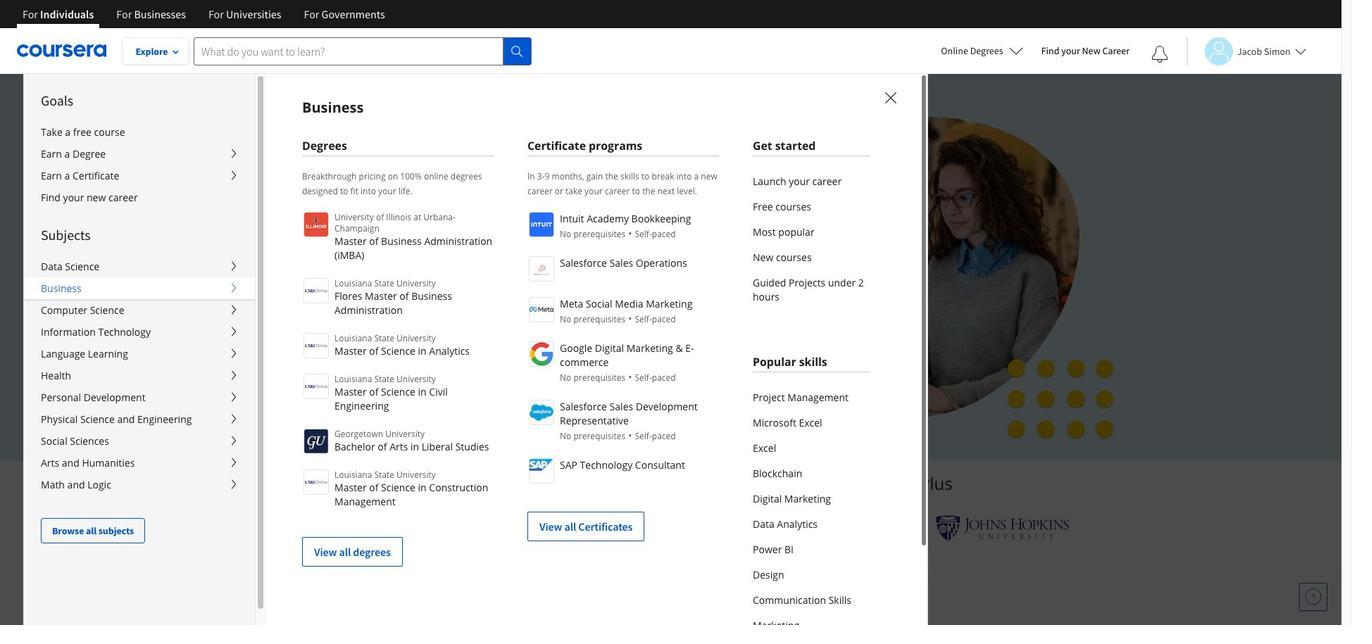 Task type: vqa. For each thing, say whether or not it's contained in the screenshot.


Task type: locate. For each thing, give the bounding box(es) containing it.
science down georgetown university bachelor of arts in liberal studies
[[381, 481, 416, 494]]

2 louisiana state university logo image from the top
[[304, 333, 329, 358]]

louisiana down subscription
[[335, 277, 372, 289]]

0 horizontal spatial analytics
[[429, 344, 470, 358]]

0 vertical spatial analytics
[[429, 344, 470, 358]]

0 horizontal spatial on
[[388, 170, 398, 182]]

3 state from the top
[[374, 373, 394, 385]]

0 horizontal spatial all
[[86, 525, 97, 537]]

0 vertical spatial management
[[788, 391, 849, 404]]

0 horizontal spatial data
[[41, 260, 62, 273]]

university inside the louisiana state university master of science in civil engineering
[[397, 373, 436, 385]]

1 prerequisites from the top
[[574, 228, 626, 240]]

0 vertical spatial degrees
[[451, 170, 482, 182]]

project
[[753, 391, 785, 404]]

your left career
[[1062, 44, 1080, 57]]

louisiana state university flores master of business administration
[[335, 277, 452, 317]]

1 horizontal spatial social
[[586, 297, 612, 311]]

1 vertical spatial administration
[[335, 304, 403, 317]]

courses down the popular
[[776, 251, 812, 264]]

0 horizontal spatial skills
[[620, 170, 639, 182]]

view
[[540, 520, 562, 534], [314, 545, 337, 559]]

into inside in 3-9 months, gain the skills to break into a new career or take your career to the next level.
[[677, 170, 692, 182]]

0 horizontal spatial find
[[41, 191, 61, 204]]

business inside popup button
[[41, 282, 81, 295]]

at
[[414, 211, 421, 223]]

3 • from the top
[[628, 370, 632, 384]]

1 vertical spatial sales
[[610, 400, 633, 413]]

0 vertical spatial arts
[[390, 440, 408, 454]]

your inside explore menu element
[[63, 191, 84, 204]]

1 horizontal spatial degrees
[[451, 170, 482, 182]]

in inside louisiana state university master of science in analytics
[[418, 344, 427, 358]]

0 horizontal spatial new
[[753, 251, 774, 264]]

or inside in 3-9 months, gain the skills to break into a new career or take your career to the next level.
[[555, 185, 563, 197]]

for for businesses
[[116, 7, 132, 21]]

data analytics
[[753, 518, 818, 531]]

3 for from the left
[[208, 7, 224, 21]]

1 horizontal spatial management
[[788, 391, 849, 404]]

for governments
[[304, 7, 385, 21]]

arts inside georgetown university bachelor of arts in liberal studies
[[390, 440, 408, 454]]

google image
[[538, 516, 614, 542]]

a down earn a degree
[[64, 169, 70, 182]]

2 salesforce from the top
[[560, 400, 607, 413]]

salesforce down programs—all
[[560, 256, 607, 270]]

a left free
[[65, 125, 71, 139]]

partnername logo image left meta
[[529, 297, 554, 323]]

2 state from the top
[[374, 332, 394, 344]]

earn down take
[[41, 147, 62, 161]]

4 • from the top
[[628, 429, 632, 442]]

engineering
[[335, 399, 389, 413], [137, 413, 192, 426]]

in
[[528, 170, 535, 182]]

1 louisiana state university logo image from the top
[[304, 278, 329, 304]]

language learning button
[[24, 343, 255, 365]]

state for construction
[[374, 469, 394, 481]]

math and logic
[[41, 478, 111, 492]]

excel inside excel link
[[753, 442, 776, 455]]

free up most
[[753, 200, 773, 213]]

louisiana inside louisiana state university flores master of business administration
[[335, 277, 372, 289]]

2 partnername logo image from the top
[[529, 256, 554, 282]]

and
[[328, 222, 356, 243], [117, 413, 135, 426], [62, 456, 79, 470], [680, 472, 711, 495], [67, 478, 85, 492]]

find down the earn a certificate at the top of the page
[[41, 191, 61, 204]]

skills up project management link
[[799, 354, 827, 370]]

0 horizontal spatial arts
[[41, 456, 59, 470]]

microsoft excel link
[[753, 411, 870, 436]]

1 vertical spatial view
[[314, 545, 337, 559]]

0 horizontal spatial technology
[[98, 325, 151, 339]]

0 horizontal spatial administration
[[335, 304, 403, 317]]

prerequisites down commerce
[[574, 372, 626, 384]]

1 self- from the top
[[635, 228, 652, 240]]

2 no from the top
[[560, 313, 571, 325]]

arts up math
[[41, 456, 59, 470]]

of inside georgetown university bachelor of arts in liberal studies
[[378, 440, 387, 454]]

liberal
[[422, 440, 453, 454]]

communication skills link
[[753, 588, 870, 613]]

1 vertical spatial find
[[41, 191, 61, 204]]

certificate inside dropdown button
[[73, 169, 119, 182]]

career up free courses link
[[812, 175, 842, 188]]

4 for from the left
[[304, 7, 319, 21]]

4 no from the top
[[560, 430, 571, 442]]

3 partnername logo image from the top
[[529, 297, 554, 323]]

marketing down blockchain link
[[785, 492, 831, 506]]

business down illinois
[[381, 235, 422, 248]]

of
[[376, 211, 384, 223], [369, 235, 379, 248], [400, 289, 409, 303], [369, 344, 379, 358], [369, 385, 379, 399], [378, 440, 387, 454], [369, 481, 379, 494]]

1 vertical spatial salesforce
[[560, 400, 607, 413]]

sales inside the "salesforce sales development representative no prerequisites • self-paced"
[[610, 400, 633, 413]]

administration down urbana-
[[424, 235, 492, 248]]

1 horizontal spatial technology
[[580, 459, 633, 472]]

1 horizontal spatial data
[[753, 518, 775, 531]]

2 courses from the top
[[776, 251, 812, 264]]

technology down 'computer science' dropdown button
[[98, 325, 151, 339]]

free inside get started list
[[753, 200, 773, 213]]

state for analytics
[[374, 332, 394, 344]]

data analytics link
[[753, 512, 870, 537]]

business up louisiana state university master of science in analytics
[[411, 289, 452, 303]]

your down the projects,
[[262, 247, 295, 268]]

new down the earn a certificate at the top of the page
[[87, 191, 106, 204]]

1 vertical spatial new
[[87, 191, 106, 204]]

on down next
[[657, 197, 676, 218]]

0 vertical spatial digital
[[595, 342, 624, 355]]

find left career
[[1041, 44, 1060, 57]]

data
[[41, 260, 62, 273], [753, 518, 775, 531]]

a inside dropdown button
[[64, 169, 70, 182]]

3 self- from the top
[[635, 372, 652, 384]]

to inside breakthrough pricing on 100% online degrees designed to fit into your life.
[[340, 185, 348, 197]]

1 vertical spatial earn
[[41, 169, 62, 182]]

0 vertical spatial degrees
[[970, 44, 1003, 57]]

marketing inside google digital marketing & e- commerce no prerequisites • self-paced
[[627, 342, 673, 355]]

popular skills
[[753, 354, 827, 370]]

1 vertical spatial arts
[[41, 456, 59, 470]]

0 horizontal spatial or
[[262, 381, 276, 395]]

1 horizontal spatial excel
[[799, 416, 822, 430]]

0 vertical spatial social
[[586, 297, 612, 311]]

no down meta
[[560, 313, 571, 325]]

2 vertical spatial marketing
[[785, 492, 831, 506]]

hours
[[753, 290, 780, 304]]

physical
[[41, 413, 78, 426]]

0 vertical spatial free
[[753, 200, 773, 213]]

2 • from the top
[[628, 312, 632, 325]]

design
[[753, 568, 784, 582]]

louisiana state university master of science in construction management
[[335, 469, 488, 509]]

on left 100%
[[388, 170, 398, 182]]

state down bachelor
[[374, 469, 394, 481]]

your down gain
[[585, 185, 603, 197]]

a left degree
[[64, 147, 70, 161]]

no down commerce
[[560, 372, 571, 384]]

degrees right online
[[970, 44, 1003, 57]]

career
[[812, 175, 842, 188], [528, 185, 553, 197], [605, 185, 630, 197], [108, 191, 138, 204]]

excel link
[[753, 436, 870, 461]]

degrees list
[[302, 211, 494, 567]]

earn inside dropdown button
[[41, 169, 62, 182]]

7-
[[312, 348, 321, 362]]

3-
[[537, 170, 545, 182]]

prerequisites inside the "salesforce sales development representative no prerequisites • self-paced"
[[574, 430, 626, 442]]

in
[[680, 222, 693, 243], [418, 344, 427, 358], [418, 385, 427, 399], [411, 440, 419, 454], [418, 481, 427, 494]]

master down start 7-day free trial button
[[335, 385, 367, 399]]

show notifications image
[[1152, 46, 1168, 63]]

programs—all
[[508, 222, 610, 243]]

into right fit
[[361, 185, 376, 197]]

construction
[[429, 481, 488, 494]]

4 state from the top
[[374, 469, 394, 481]]

0 vertical spatial sales
[[610, 256, 633, 270]]

partnername logo image down programs—all
[[529, 256, 554, 282]]

universities
[[586, 472, 676, 495]]

most popular link
[[753, 220, 870, 245]]

view all certificates
[[540, 520, 633, 534]]

salesforce
[[560, 256, 607, 270], [560, 400, 607, 413]]

2 self- from the top
[[635, 313, 652, 325]]

day inside $59 start 7-day free trial
[[321, 348, 339, 362]]

1 for from the left
[[23, 7, 38, 21]]

1 vertical spatial degrees
[[353, 545, 391, 559]]

find inside explore menu element
[[41, 191, 61, 204]]

microsoft excel
[[753, 416, 822, 430]]

find your new career
[[1041, 44, 1130, 57]]

in left liberal
[[411, 440, 419, 454]]

0 horizontal spatial management
[[335, 495, 396, 509]]

technology for sap
[[580, 459, 633, 472]]

0 horizontal spatial view
[[314, 545, 337, 559]]

view inside certificate programs list
[[540, 520, 562, 534]]

arts left liberal
[[390, 440, 408, 454]]

courses inside new courses link
[[776, 251, 812, 264]]

technology inside the sap technology consultant link
[[580, 459, 633, 472]]

0 vertical spatial or
[[555, 185, 563, 197]]

master inside the louisiana state university master of science in construction management
[[335, 481, 367, 494]]

science inside popup button
[[80, 413, 115, 426]]

data inside data science popup button
[[41, 260, 62, 273]]

3 paced from the top
[[652, 372, 676, 384]]

1 horizontal spatial or
[[555, 185, 563, 197]]

governments
[[322, 7, 385, 21]]

on inside breakthrough pricing on 100% online degrees designed to fit into your life.
[[388, 170, 398, 182]]

career inside get started list
[[812, 175, 842, 188]]

louisiana state university logo image up /year
[[304, 333, 329, 358]]

all for certificate programs
[[565, 520, 576, 534]]

self-
[[635, 228, 652, 240], [635, 313, 652, 325], [635, 372, 652, 384], [635, 430, 652, 442]]

the right gain
[[605, 170, 618, 182]]

1 horizontal spatial certificate
[[528, 138, 586, 154]]

1 vertical spatial with
[[805, 472, 839, 495]]

degrees up breakthrough
[[302, 138, 347, 154]]

0 vertical spatial new
[[701, 170, 718, 182]]

earn
[[41, 147, 62, 161], [41, 169, 62, 182]]

master for master of science in civil engineering
[[335, 385, 367, 399]]

business button
[[24, 277, 255, 299]]

your left life.
[[378, 185, 396, 197]]

state up the trial
[[374, 332, 394, 344]]

state
[[374, 277, 394, 289], [374, 332, 394, 344], [374, 373, 394, 385], [374, 469, 394, 481]]

earn inside popup button
[[41, 147, 62, 161]]

into up level.
[[677, 170, 692, 182]]

paced up &
[[652, 313, 676, 325]]

projects
[[789, 276, 826, 289]]

louisiana inside the louisiana state university master of science in construction management
[[335, 469, 372, 481]]

popular
[[753, 354, 796, 370]]

1 vertical spatial day
[[366, 381, 384, 395]]

a for certificate
[[64, 169, 70, 182]]

1 horizontal spatial on
[[657, 197, 676, 218]]

engineering down 14-
[[335, 399, 389, 413]]

louisiana up the trial
[[335, 332, 372, 344]]

skills up hands- in the top left of the page
[[620, 170, 639, 182]]

social down the physical
[[41, 435, 67, 448]]

1 vertical spatial excel
[[753, 442, 776, 455]]

language learning
[[41, 347, 128, 361]]

with left 14-
[[327, 381, 349, 395]]

view for degrees
[[314, 545, 337, 559]]

0 vertical spatial courses
[[776, 200, 811, 213]]

6 partnername logo image from the top
[[529, 459, 554, 484]]

prerequisites down meta
[[574, 313, 626, 325]]

computer
[[41, 304, 87, 317]]

on inside unlimited access to 7,000+ world-class courses, hands-on projects, and job-ready certificate programs—all included in your subscription
[[657, 197, 676, 218]]

1 horizontal spatial development
[[636, 400, 698, 413]]

earn for earn a degree
[[41, 147, 62, 161]]

no up sap
[[560, 430, 571, 442]]

1 salesforce from the top
[[560, 256, 607, 270]]

master inside louisiana state university master of science in analytics
[[335, 344, 367, 358]]

state inside louisiana state university flores master of business administration
[[374, 277, 394, 289]]

certificate programs list
[[528, 211, 719, 542]]

marketing right media
[[646, 297, 693, 311]]

georgetown university logo image
[[304, 429, 329, 454]]

0 vertical spatial into
[[677, 170, 692, 182]]

free left the trial
[[341, 348, 363, 362]]

0 horizontal spatial excel
[[753, 442, 776, 455]]

science up /year with 14-day money-back guarantee
[[381, 344, 416, 358]]

2 prerequisites from the top
[[574, 313, 626, 325]]

management up microsoft excel link
[[788, 391, 849, 404]]

0 horizontal spatial engineering
[[137, 413, 192, 426]]

view inside degrees list
[[314, 545, 337, 559]]

marketing left &
[[627, 342, 673, 355]]

day left money-
[[366, 381, 384, 395]]

4 prerequisites from the top
[[574, 430, 626, 442]]

prerequisites
[[574, 228, 626, 240], [574, 313, 626, 325], [574, 372, 626, 384], [574, 430, 626, 442]]

1 horizontal spatial free
[[753, 200, 773, 213]]

salesforce sales operations link
[[528, 255, 719, 282]]

day for 7-
[[321, 348, 339, 362]]

close image
[[881, 88, 899, 106], [881, 88, 899, 106]]

analytics
[[429, 344, 470, 358], [777, 518, 818, 531]]

4 paced from the top
[[652, 430, 676, 442]]

courses for free courses
[[776, 200, 811, 213]]

technology for information
[[98, 325, 151, 339]]

sas image
[[742, 517, 795, 540]]

degrees inside breakthrough pricing on 100% online degrees designed to fit into your life.
[[451, 170, 482, 182]]

4 partnername logo image from the top
[[529, 342, 554, 367]]

0 vertical spatial with
[[327, 381, 349, 395]]

in up operations
[[680, 222, 693, 243]]

2 sales from the top
[[610, 400, 633, 413]]

1 horizontal spatial day
[[366, 381, 384, 395]]

microsoft
[[753, 416, 796, 430]]

sap
[[560, 459, 578, 472]]

coursera plus image
[[262, 132, 477, 153]]

to inside unlimited access to 7,000+ world-class courses, hands-on projects, and job-ready certificate programs—all included in your subscription
[[388, 197, 403, 218]]

digital inside google digital marketing & e- commerce no prerequisites • self-paced
[[595, 342, 624, 355]]

university of illinois at urbana-champaign image
[[272, 517, 382, 540]]

1 courses from the top
[[776, 200, 811, 213]]

new right break
[[701, 170, 718, 182]]

analytics down digital marketing
[[777, 518, 818, 531]]

computer science button
[[24, 299, 255, 321]]

2 for from the left
[[116, 7, 132, 21]]

health
[[41, 369, 71, 382]]

simon
[[1264, 45, 1291, 57]]

science down subjects
[[65, 260, 99, 273]]

3 no from the top
[[560, 372, 571, 384]]

state inside louisiana state university master of science in analytics
[[374, 332, 394, 344]]

your inside unlimited access to 7,000+ world-class courses, hands-on projects, and job-ready certificate programs—all included in your subscription
[[262, 247, 295, 268]]

certificate inside business menu item
[[528, 138, 586, 154]]

close image
[[881, 88, 899, 106], [882, 89, 900, 107]]

3 louisiana from the top
[[335, 373, 372, 385]]

0 vertical spatial day
[[321, 348, 339, 362]]

start
[[285, 348, 309, 362]]

1 earn from the top
[[41, 147, 62, 161]]

0 vertical spatial excel
[[799, 416, 822, 430]]

in left civil
[[418, 385, 427, 399]]

louisiana state university master of science in civil engineering
[[335, 373, 448, 413]]

science inside popup button
[[65, 260, 99, 273]]

1 sales from the top
[[610, 256, 633, 270]]

0 horizontal spatial day
[[321, 348, 339, 362]]

take a free course link
[[24, 121, 255, 143]]

of inside the louisiana state university master of science in construction management
[[369, 481, 379, 494]]

1 horizontal spatial degrees
[[970, 44, 1003, 57]]

self- down media
[[635, 313, 652, 325]]

into inside breakthrough pricing on 100% online degrees designed to fit into your life.
[[361, 185, 376, 197]]

or left take
[[555, 185, 563, 197]]

• inside intuit academy bookkeeping no prerequisites • self-paced
[[628, 227, 632, 240]]

1 vertical spatial new
[[753, 251, 774, 264]]

self- up consultant on the bottom
[[635, 430, 652, 442]]

1 horizontal spatial into
[[677, 170, 692, 182]]

earn for earn a certificate
[[41, 169, 62, 182]]

5 partnername logo image from the top
[[529, 400, 554, 425]]

2 paced from the top
[[652, 313, 676, 325]]

0 horizontal spatial free
[[341, 348, 363, 362]]

businesses
[[134, 7, 186, 21]]

unlimited
[[262, 197, 333, 218]]

data down subjects
[[41, 260, 62, 273]]

technology
[[98, 325, 151, 339], [580, 459, 633, 472]]

in for analytics
[[418, 344, 427, 358]]

day for 14-
[[366, 381, 384, 395]]

new inside in 3-9 months, gain the skills to break into a new career or take your career to the next level.
[[701, 170, 718, 182]]

and left logic
[[67, 478, 85, 492]]

designed
[[302, 185, 338, 197]]

to left fit
[[340, 185, 348, 197]]

1 state from the top
[[374, 277, 394, 289]]

1 partnername logo image from the top
[[529, 212, 554, 237]]

louisiana state university logo image for master of science in analytics
[[304, 333, 329, 358]]

1 vertical spatial into
[[361, 185, 376, 197]]

skills
[[620, 170, 639, 182], [799, 354, 827, 370]]

university inside louisiana state university flores master of business administration
[[397, 277, 436, 289]]

0 horizontal spatial into
[[361, 185, 376, 197]]

all left certificates
[[565, 520, 576, 534]]

0 vertical spatial data
[[41, 260, 62, 273]]

courses up the popular
[[776, 200, 811, 213]]

1 • from the top
[[628, 227, 632, 240]]

sap technology consultant
[[560, 459, 685, 472]]

louisiana state university logo image down 7-
[[304, 374, 329, 399]]

master up (imba)
[[335, 235, 367, 248]]

3 louisiana state university logo image from the top
[[304, 374, 329, 399]]

all inside certificate programs list
[[565, 520, 576, 534]]

analytics up back
[[429, 344, 470, 358]]

2 earn from the top
[[41, 169, 62, 182]]

browse all subjects button
[[41, 518, 145, 544]]

0 vertical spatial skills
[[620, 170, 639, 182]]

1 horizontal spatial view
[[540, 520, 562, 534]]

0 vertical spatial technology
[[98, 325, 151, 339]]

0 horizontal spatial degrees
[[302, 138, 347, 154]]

louisiana state university logo image down georgetown university logo
[[304, 470, 329, 495]]

3 prerequisites from the top
[[574, 372, 626, 384]]

view for certificate programs
[[540, 520, 562, 534]]

data inside "data analytics" link
[[753, 518, 775, 531]]

individuals
[[40, 7, 94, 21]]

1 horizontal spatial all
[[339, 545, 351, 559]]

prerequisites down academy
[[574, 228, 626, 240]]

find for find your new career
[[1041, 44, 1060, 57]]

louisiana for master of science in construction management
[[335, 469, 372, 481]]

0 horizontal spatial new
[[87, 191, 106, 204]]

1 horizontal spatial new
[[701, 170, 718, 182]]

excel
[[799, 416, 822, 430], [753, 442, 776, 455]]

operations
[[636, 256, 687, 270]]

sales inside salesforce sales operations link
[[610, 256, 633, 270]]

launch your career link
[[753, 169, 870, 194]]

or
[[555, 185, 563, 197], [262, 381, 276, 395]]

no
[[560, 228, 571, 240], [560, 313, 571, 325], [560, 372, 571, 384], [560, 430, 571, 442]]

2 horizontal spatial all
[[565, 520, 576, 534]]

louisiana state university logo image
[[304, 278, 329, 304], [304, 333, 329, 358], [304, 374, 329, 399], [304, 470, 329, 495]]

4 louisiana state university logo image from the top
[[304, 470, 329, 495]]

partnername logo image
[[529, 212, 554, 237], [529, 256, 554, 282], [529, 297, 554, 323], [529, 342, 554, 367], [529, 400, 554, 425], [529, 459, 554, 484]]

georgetown
[[335, 428, 383, 440]]

technology right sap
[[580, 459, 633, 472]]

business up computer
[[41, 282, 81, 295]]

of inside the louisiana state university master of science in civil engineering
[[369, 385, 379, 399]]

digital down blockchain
[[753, 492, 782, 506]]

management
[[788, 391, 849, 404], [335, 495, 396, 509]]

1 vertical spatial the
[[642, 185, 655, 197]]

engineering down personal development popup button
[[137, 413, 192, 426]]

• down media
[[628, 312, 632, 325]]

view down university of illinois at urbana-champaign image
[[314, 545, 337, 559]]

salesforce up the representative
[[560, 400, 607, 413]]

earn down earn a degree
[[41, 169, 62, 182]]

1 vertical spatial marketing
[[627, 342, 673, 355]]

0 vertical spatial find
[[1041, 44, 1060, 57]]

1 horizontal spatial digital
[[753, 492, 782, 506]]

state right flores
[[374, 277, 394, 289]]

state inside the louisiana state university master of science in construction management
[[374, 469, 394, 481]]

of inside louisiana state university master of science in analytics
[[369, 344, 379, 358]]

communication skills
[[753, 594, 852, 607]]

0 vertical spatial on
[[388, 170, 398, 182]]

university inside louisiana state university master of science in analytics
[[397, 332, 436, 344]]

1 vertical spatial social
[[41, 435, 67, 448]]

social right meta
[[586, 297, 612, 311]]

None search field
[[194, 37, 532, 65]]

and up social sciences popup button
[[117, 413, 135, 426]]

for left universities
[[208, 7, 224, 21]]

management up university of illinois at urbana-champaign image
[[335, 495, 396, 509]]

new inside explore menu element
[[87, 191, 106, 204]]

master right flores
[[365, 289, 397, 303]]

0 horizontal spatial the
[[605, 170, 618, 182]]

louisiana state university logo image left flores
[[304, 278, 329, 304]]

partnername logo image left sap
[[529, 459, 554, 484]]

business menu item
[[265, 73, 1352, 625]]

partnername logo image for intuit
[[529, 212, 554, 237]]

0 horizontal spatial certificate
[[73, 169, 119, 182]]

earn a certificate button
[[24, 165, 255, 187]]

louisiana state university logo image for master of science in civil engineering
[[304, 374, 329, 399]]

paced up consultant on the bottom
[[652, 430, 676, 442]]

• up the "salesforce sales development representative no prerequisites • self-paced"
[[628, 370, 632, 384]]

in left the from
[[418, 481, 427, 494]]

1 vertical spatial technology
[[580, 459, 633, 472]]

0 vertical spatial earn
[[41, 147, 62, 161]]

1 no from the top
[[560, 228, 571, 240]]

0 horizontal spatial development
[[84, 391, 146, 404]]

1 vertical spatial courses
[[776, 251, 812, 264]]

guided projects under 2 hours link
[[753, 270, 870, 310]]

1 paced from the top
[[652, 228, 676, 240]]

1 vertical spatial free
[[341, 348, 363, 362]]

a
[[65, 125, 71, 139], [64, 147, 70, 161], [64, 169, 70, 182], [694, 170, 699, 182]]

1 horizontal spatial arts
[[390, 440, 408, 454]]

paced down &
[[652, 372, 676, 384]]

master right 7-
[[335, 344, 367, 358]]

master for master of science in analytics
[[335, 344, 367, 358]]

hands-
[[608, 197, 657, 218]]

no inside the "salesforce sales development representative no prerequisites • self-paced"
[[560, 430, 571, 442]]

1 vertical spatial on
[[657, 197, 676, 218]]

4 louisiana from the top
[[335, 469, 372, 481]]

0 horizontal spatial degrees
[[353, 545, 391, 559]]

1 vertical spatial certificate
[[73, 169, 119, 182]]

1 louisiana from the top
[[335, 277, 372, 289]]

1 horizontal spatial analytics
[[777, 518, 818, 531]]

for for governments
[[304, 7, 319, 21]]

online degrees button
[[930, 35, 1034, 66]]

partnername logo image for meta
[[529, 297, 554, 323]]

partnername logo image for google
[[529, 342, 554, 367]]

1 vertical spatial data
[[753, 518, 775, 531]]

free
[[753, 200, 773, 213], [341, 348, 363, 362]]

fit
[[350, 185, 358, 197]]

0 vertical spatial the
[[605, 170, 618, 182]]

louisiana for master of science in civil engineering
[[335, 373, 372, 385]]

0 vertical spatial new
[[1082, 44, 1101, 57]]

university
[[335, 211, 374, 223], [397, 277, 436, 289], [397, 332, 436, 344], [397, 373, 436, 385], [385, 428, 425, 440], [397, 469, 436, 481]]

0 vertical spatial marketing
[[646, 297, 693, 311]]

in inside the louisiana state university master of science in civil engineering
[[418, 385, 427, 399]]

4 self- from the top
[[635, 430, 652, 442]]

1 horizontal spatial administration
[[424, 235, 492, 248]]

and up (imba)
[[328, 222, 356, 243]]

a for free
[[65, 125, 71, 139]]

2 louisiana from the top
[[335, 332, 372, 344]]

university for administration
[[397, 277, 436, 289]]

technology inside information technology dropdown button
[[98, 325, 151, 339]]

louisiana for master of science in analytics
[[335, 332, 372, 344]]



Task type: describe. For each thing, give the bounding box(es) containing it.
access
[[337, 197, 384, 218]]

university inside georgetown university bachelor of arts in liberal studies
[[385, 428, 425, 440]]

louisiana state university logo image for master of science in construction management
[[304, 470, 329, 495]]

no inside meta social media marketing no prerequisites • self-paced
[[560, 313, 571, 325]]

no inside google digital marketing & e- commerce no prerequisites • self-paced
[[560, 372, 571, 384]]

subjects
[[41, 226, 91, 244]]

prerequisites inside meta social media marketing no prerequisites • self-paced
[[574, 313, 626, 325]]

marketing inside popular skills list
[[785, 492, 831, 506]]

excel inside microsoft excel link
[[799, 416, 822, 430]]

new inside get started list
[[753, 251, 774, 264]]

of inside louisiana state university flores master of business administration
[[400, 289, 409, 303]]

and down social sciences
[[62, 456, 79, 470]]

to left break
[[642, 170, 650, 182]]

popular skills list
[[753, 385, 870, 625]]

paced inside google digital marketing & e- commerce no prerequisites • self-paced
[[652, 372, 676, 384]]

programs
[[589, 138, 642, 154]]

guarantee
[[449, 381, 500, 395]]

into for degrees
[[361, 185, 376, 197]]

What do you want to learn? text field
[[194, 37, 504, 65]]

science inside the louisiana state university master of science in civil engineering
[[381, 385, 416, 399]]

salesforce sales development representative no prerequisites • self-paced
[[560, 400, 698, 442]]

a inside in 3-9 months, gain the skills to break into a new career or take your career to the next level.
[[694, 170, 699, 182]]

university of illinois at urbana-champaign logo image
[[304, 212, 329, 237]]

university for civil
[[397, 373, 436, 385]]

data for data analytics
[[753, 518, 775, 531]]

partnername logo image inside the sap technology consultant link
[[529, 459, 554, 484]]

jacob
[[1237, 45, 1262, 57]]

get
[[753, 138, 772, 154]]

salesforce for salesforce sales development representative no prerequisites • self-paced
[[560, 400, 607, 413]]

courses for new courses
[[776, 251, 812, 264]]

earn a degree button
[[24, 143, 255, 165]]

social inside meta social media marketing no prerequisites • self-paced
[[586, 297, 612, 311]]

representative
[[560, 414, 629, 428]]

prerequisites inside intuit academy bookkeeping no prerequisites • self-paced
[[574, 228, 626, 240]]

career up hands- in the top left of the page
[[605, 185, 630, 197]]

self- inside intuit academy bookkeeping no prerequisites • self-paced
[[635, 228, 652, 240]]

your inside breakthrough pricing on 100% online degrees designed to fit into your life.
[[378, 185, 396, 197]]

• inside google digital marketing & e- commerce no prerequisites • self-paced
[[628, 370, 632, 384]]

university inside university of illinois at urbana- champaign master of business administration (imba)
[[335, 211, 374, 223]]

degrees inside list
[[353, 545, 391, 559]]

next
[[658, 185, 675, 197]]

project management link
[[753, 385, 870, 411]]

development inside the "salesforce sales development representative no prerequisites • self-paced"
[[636, 400, 698, 413]]

• inside meta social media marketing no prerequisites • self-paced
[[628, 312, 632, 325]]

career
[[1103, 44, 1130, 57]]

learn
[[389, 472, 434, 495]]

earn a degree
[[41, 147, 106, 161]]

science inside the louisiana state university master of science in construction management
[[381, 481, 416, 494]]

personal development button
[[24, 387, 255, 409]]

flores
[[335, 289, 362, 303]]

new courses link
[[753, 245, 870, 270]]

free courses
[[753, 200, 811, 213]]

master inside louisiana state university flores master of business administration
[[365, 289, 397, 303]]

administration inside university of illinois at urbana- champaign master of business administration (imba)
[[424, 235, 492, 248]]

state for administration
[[374, 277, 394, 289]]

commerce
[[560, 356, 609, 369]]

certificate
[[433, 222, 504, 243]]

master inside university of illinois at urbana- champaign master of business administration (imba)
[[335, 235, 367, 248]]

business group
[[23, 73, 1352, 625]]

management inside popular skills list
[[788, 391, 849, 404]]

&
[[676, 342, 683, 355]]

for businesses
[[116, 7, 186, 21]]

career inside explore menu element
[[108, 191, 138, 204]]

started
[[775, 138, 816, 154]]

find your new career link
[[1034, 42, 1137, 60]]

science inside louisiana state university master of science in analytics
[[381, 344, 416, 358]]

help center image
[[1305, 589, 1322, 606]]

bookkeeping
[[631, 212, 691, 225]]

free
[[73, 125, 92, 139]]

free inside $59 start 7-day free trial
[[341, 348, 363, 362]]

in inside unlimited access to 7,000+ world-class courses, hands-on projects, and job-ready certificate programs—all included in your subscription
[[680, 222, 693, 243]]

to up hands- in the top left of the page
[[632, 185, 640, 197]]

find your new career
[[41, 191, 138, 204]]

guided projects under 2 hours
[[753, 276, 864, 304]]

into for certificate programs
[[677, 170, 692, 182]]

guided
[[753, 276, 786, 289]]

information
[[41, 325, 96, 339]]

free courses link
[[753, 194, 870, 220]]

months,
[[552, 170, 584, 182]]

9
[[545, 170, 550, 182]]

civil
[[429, 385, 448, 399]]

math and logic button
[[24, 474, 255, 496]]

coursera
[[843, 472, 915, 495]]

intuit
[[560, 212, 584, 225]]

engineering inside popup button
[[137, 413, 192, 426]]

partnername logo image for salesforce
[[529, 400, 554, 425]]

online
[[424, 170, 448, 182]]

companies
[[715, 472, 801, 495]]

in for construction
[[418, 481, 427, 494]]

sales for operations
[[610, 256, 633, 270]]

sales for development
[[610, 400, 633, 413]]

1 horizontal spatial with
[[805, 472, 839, 495]]

breakthrough pricing on 100% online degrees designed to fit into your life.
[[302, 170, 482, 197]]

marketing inside meta social media marketing no prerequisites • self-paced
[[646, 297, 693, 311]]

(imba)
[[335, 249, 364, 262]]

new courses
[[753, 251, 812, 264]]

subjects
[[98, 525, 134, 537]]

data for data science
[[41, 260, 62, 273]]

and inside dropdown button
[[67, 478, 85, 492]]

0 horizontal spatial with
[[327, 381, 349, 395]]

johns hopkins university image
[[936, 516, 1069, 542]]

university for analytics
[[397, 332, 436, 344]]

media
[[615, 297, 643, 311]]

administration inside louisiana state university flores master of business administration
[[335, 304, 403, 317]]

humanities
[[82, 456, 135, 470]]

physical science and engineering button
[[24, 409, 255, 430]]

analytics inside louisiana state university master of science in analytics
[[429, 344, 470, 358]]

degrees inside dropdown button
[[970, 44, 1003, 57]]

and left the companies
[[680, 472, 711, 495]]

for for individuals
[[23, 7, 38, 21]]

business up coursera plus image on the left top of page
[[302, 98, 364, 117]]

paced inside the "salesforce sales development representative no prerequisites • self-paced"
[[652, 430, 676, 442]]

get started list
[[753, 169, 870, 310]]

self- inside meta social media marketing no prerequisites • self-paced
[[635, 313, 652, 325]]

analytics inside popular skills list
[[777, 518, 818, 531]]

partnername logo image inside salesforce sales operations link
[[529, 256, 554, 282]]

e-
[[685, 342, 694, 355]]

master for master of science in construction management
[[335, 481, 367, 494]]

skills
[[829, 594, 852, 607]]

pricing
[[359, 170, 386, 182]]

physical science and engineering
[[41, 413, 192, 426]]

and inside unlimited access to 7,000+ world-class courses, hands-on projects, and job-ready certificate programs—all included in your subscription
[[328, 222, 356, 243]]

engineering inside the louisiana state university master of science in civil engineering
[[335, 399, 389, 413]]

arts inside popup button
[[41, 456, 59, 470]]

2
[[858, 276, 864, 289]]

most popular
[[753, 225, 815, 239]]

louisiana for flores master of business administration
[[335, 277, 372, 289]]

from
[[438, 472, 477, 495]]

urbana-
[[424, 211, 456, 223]]

leading
[[524, 472, 582, 495]]

browse
[[52, 525, 84, 537]]

in for civil
[[418, 385, 427, 399]]

take
[[566, 185, 582, 197]]

launch your career
[[753, 175, 842, 188]]

your inside in 3-9 months, gain the skills to break into a new career or take your career to the next level.
[[585, 185, 603, 197]]

degrees inside business menu item
[[302, 138, 347, 154]]

100%
[[400, 170, 422, 182]]

universities
[[226, 7, 281, 21]]

get started
[[753, 138, 816, 154]]

1 vertical spatial or
[[262, 381, 276, 395]]

your inside get started list
[[789, 175, 810, 188]]

science inside dropdown button
[[90, 304, 124, 317]]

take a free course
[[41, 125, 125, 139]]

most
[[753, 225, 776, 239]]

1 horizontal spatial new
[[1082, 44, 1101, 57]]

social inside popup button
[[41, 435, 67, 448]]

a for degree
[[64, 147, 70, 161]]

digital inside popular skills list
[[753, 492, 782, 506]]

earn a certificate
[[41, 169, 119, 182]]

personal
[[41, 391, 81, 404]]

explore menu element
[[24, 74, 255, 544]]

louisiana state university logo image for flores master of business administration
[[304, 278, 329, 304]]

1 vertical spatial skills
[[799, 354, 827, 370]]

find for find your new career
[[41, 191, 61, 204]]

salesforce for salesforce sales operations
[[560, 256, 607, 270]]

coursera image
[[17, 40, 106, 62]]

math
[[41, 478, 65, 492]]

business inside louisiana state university flores master of business administration
[[411, 289, 452, 303]]

view all degrees
[[314, 545, 391, 559]]

management inside the louisiana state university master of science in construction management
[[335, 495, 396, 509]]

14-
[[351, 381, 366, 395]]

$59
[[262, 316, 279, 329]]

/year with 14-day money-back guarantee
[[298, 381, 500, 395]]

banner navigation
[[11, 0, 396, 39]]

paced inside intuit academy bookkeeping no prerequisites • self-paced
[[652, 228, 676, 240]]

for for universities
[[208, 7, 224, 21]]

no inside intuit academy bookkeeping no prerequisites • self-paced
[[560, 228, 571, 240]]

• inside the "salesforce sales development representative no prerequisites • self-paced"
[[628, 429, 632, 442]]

1 horizontal spatial the
[[642, 185, 655, 197]]

business inside university of illinois at urbana- champaign master of business administration (imba)
[[381, 235, 422, 248]]

social sciences
[[41, 435, 109, 448]]

self- inside google digital marketing & e- commerce no prerequisites • self-paced
[[635, 372, 652, 384]]

online
[[941, 44, 968, 57]]

georgetown university bachelor of arts in liberal studies
[[335, 428, 489, 454]]

state for civil
[[374, 373, 394, 385]]

all for degrees
[[339, 545, 351, 559]]

university of illinois at urbana- champaign master of business administration (imba)
[[335, 211, 492, 262]]

explore button
[[123, 39, 188, 64]]

job-
[[360, 222, 388, 243]]

7,000+
[[407, 197, 455, 218]]

prerequisites inside google digital marketing & e- commerce no prerequisites • self-paced
[[574, 372, 626, 384]]

skills inside in 3-9 months, gain the skills to break into a new career or take your career to the next level.
[[620, 170, 639, 182]]

course
[[94, 125, 125, 139]]

project management
[[753, 391, 849, 404]]

trial
[[365, 348, 387, 362]]

data science
[[41, 260, 99, 273]]

data science button
[[24, 256, 255, 277]]

in inside georgetown university bachelor of arts in liberal studies
[[411, 440, 419, 454]]

development inside popup button
[[84, 391, 146, 404]]

university for construction
[[397, 469, 436, 481]]

all inside "button"
[[86, 525, 97, 537]]

career down 3- in the left of the page
[[528, 185, 553, 197]]

break
[[652, 170, 674, 182]]

class
[[505, 197, 540, 218]]

paced inside meta social media marketing no prerequisites • self-paced
[[652, 313, 676, 325]]

self- inside the "salesforce sales development representative no prerequisites • self-paced"
[[635, 430, 652, 442]]



